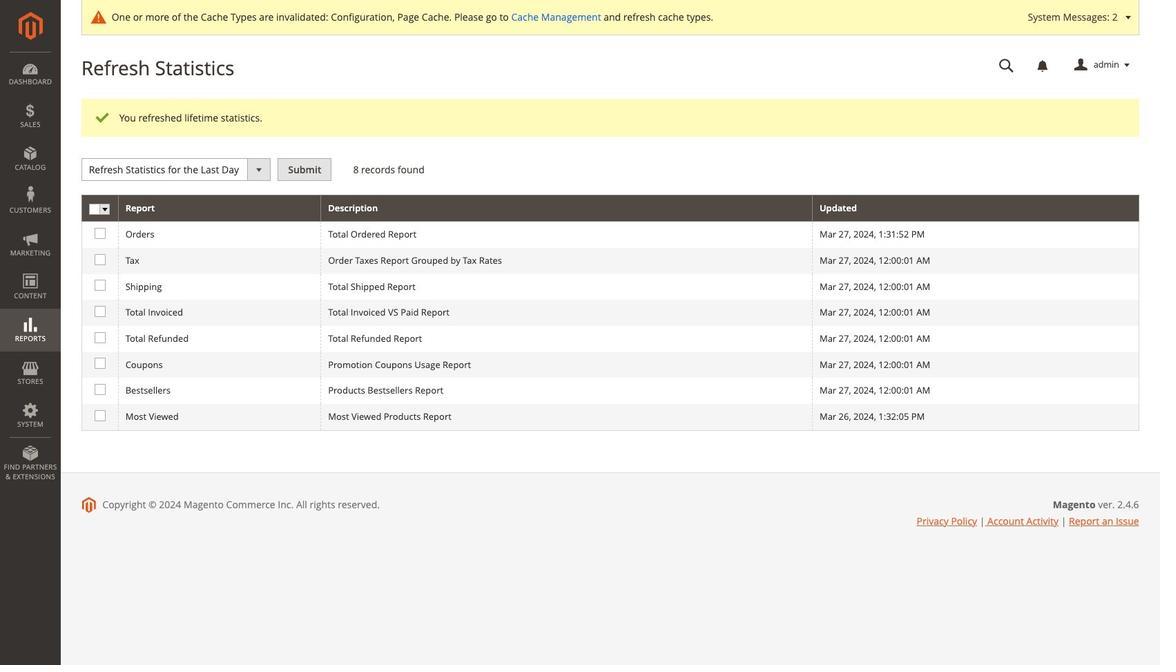 Task type: locate. For each thing, give the bounding box(es) containing it.
None text field
[[990, 53, 1024, 77]]

None checkbox
[[94, 254, 103, 263], [94, 306, 103, 315], [94, 254, 103, 263], [94, 306, 103, 315]]

menu bar
[[0, 52, 61, 488]]

None checkbox
[[94, 228, 103, 237], [94, 280, 103, 289], [94, 332, 103, 341], [94, 358, 103, 367], [94, 384, 103, 393], [94, 410, 103, 419], [94, 228, 103, 237], [94, 280, 103, 289], [94, 332, 103, 341], [94, 358, 103, 367], [94, 384, 103, 393], [94, 410, 103, 419]]

magento admin panel image
[[18, 12, 42, 40]]



